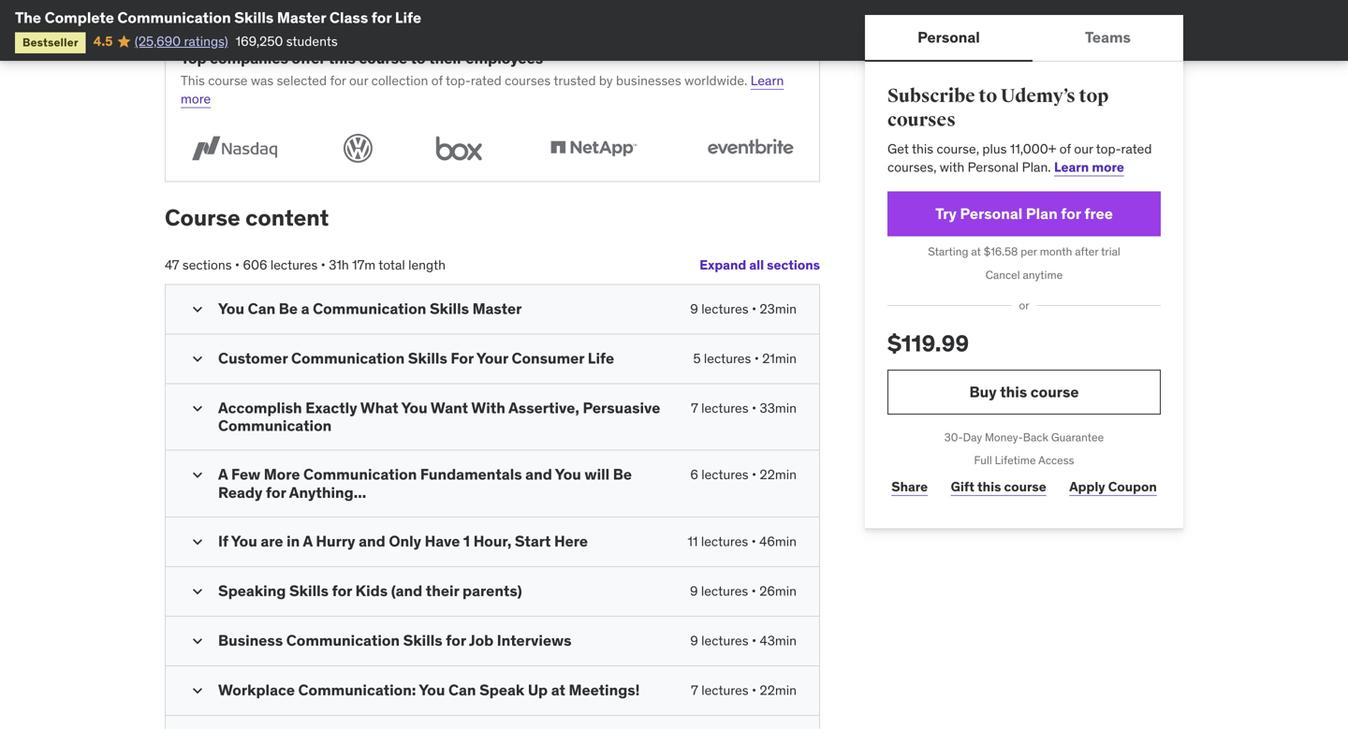 Task type: vqa. For each thing, say whether or not it's contained in the screenshot.
the 3D related to Blender Environment Artist: Create 3D Worlds
no



Task type: describe. For each thing, give the bounding box(es) containing it.
trusted
[[554, 72, 596, 89]]

0 vertical spatial master
[[277, 8, 326, 27]]

content
[[246, 204, 329, 232]]

learn more for subscribe to udemy's top courses
[[1055, 159, 1125, 176]]

you inside a few more communication fundamentals and you will be ready for anything...
[[555, 465, 582, 484]]

share
[[892, 479, 928, 496]]

get this course, plus 11,000+ of our top-rated courses, with personal plan.
[[888, 140, 1153, 176]]

will
[[585, 465, 610, 484]]

back
[[1024, 430, 1049, 445]]

learn more for top companies offer this course to their employees
[[181, 72, 784, 107]]

guarantee
[[1052, 430, 1105, 445]]

30-
[[945, 430, 964, 445]]

lectures for customer communication skills for your consumer life
[[704, 350, 752, 367]]

1 vertical spatial at
[[551, 681, 566, 700]]

26min
[[760, 583, 797, 600]]

for right class
[[372, 8, 392, 27]]

apply coupon
[[1070, 479, 1158, 496]]

7 for meetings!
[[691, 683, 699, 699]]

lectures for a few more communication fundamentals and you will be ready for anything...
[[702, 467, 749, 484]]

learn more link for top companies offer this course to their employees
[[181, 72, 784, 107]]

0 vertical spatial our
[[349, 72, 368, 89]]

interviews
[[497, 631, 572, 651]]

was
[[251, 72, 274, 89]]

169,250
[[236, 33, 283, 50]]

business communication skills for job interviews
[[218, 631, 572, 651]]

communication up exactly
[[291, 349, 405, 368]]

subscribe
[[888, 85, 976, 108]]

22min for workplace communication: you can speak up at meetings!
[[760, 683, 797, 699]]

skills down in
[[289, 582, 329, 601]]

you down 606
[[218, 299, 245, 318]]

22min for a few more communication fundamentals and you will be ready for anything...
[[760, 467, 797, 484]]

course inside gift this course link
[[1005, 479, 1047, 496]]

or
[[1020, 298, 1030, 313]]

2 vertical spatial 9
[[691, 633, 699, 650]]

companies
[[210, 49, 288, 68]]

class
[[330, 8, 368, 27]]

accomplish
[[218, 398, 302, 418]]

this course was selected for our collection of top-rated courses trusted by businesses worldwide.
[[181, 72, 748, 89]]

more
[[264, 465, 300, 484]]

0 vertical spatial life
[[395, 8, 422, 27]]

ready
[[218, 483, 263, 502]]

31h 17m
[[329, 257, 376, 274]]

expand
[[700, 257, 747, 273]]

buy this course button
[[888, 370, 1162, 415]]

1 horizontal spatial a
[[303, 532, 313, 551]]

lectures for accomplish exactly what you want with assertive, persuasive communication
[[702, 400, 749, 417]]

share button
[[888, 469, 932, 506]]

9 lectures • 43min
[[691, 633, 797, 650]]

skills down 'length'
[[430, 299, 469, 318]]

communication up (25,690 ratings)
[[117, 8, 231, 27]]

customer communication skills for your consumer life
[[218, 349, 615, 368]]

parents)
[[463, 582, 522, 601]]

course
[[165, 204, 241, 232]]

persuasive
[[583, 398, 661, 418]]

have
[[425, 532, 460, 551]]

0 horizontal spatial be
[[279, 299, 298, 318]]

length
[[408, 257, 446, 274]]

buy
[[970, 382, 997, 402]]

• for business communication skills for job interviews
[[752, 633, 757, 650]]

to inside subscribe to udemy's top courses
[[979, 85, 998, 108]]

• left 31h 17m
[[321, 257, 326, 274]]

lectures for you can be a communication skills master
[[702, 301, 749, 317]]

1 vertical spatial can
[[449, 681, 476, 700]]

course,
[[937, 140, 980, 157]]

teams
[[1086, 28, 1132, 47]]

this right "gift"
[[978, 479, 1002, 496]]

workplace communication: you can speak up at meetings!
[[218, 681, 640, 700]]

small image for you
[[188, 300, 207, 319]]

want
[[431, 398, 468, 418]]

per
[[1021, 244, 1038, 259]]

course content
[[165, 204, 329, 232]]

0 vertical spatial rated
[[471, 72, 502, 89]]

of inside get this course, plus 11,000+ of our top-rated courses, with personal plan.
[[1060, 140, 1072, 157]]

customer
[[218, 349, 288, 368]]

expand all sections
[[700, 257, 821, 273]]

1
[[464, 532, 470, 551]]

speaking
[[218, 582, 286, 601]]

0 vertical spatial to
[[411, 49, 426, 68]]

if
[[218, 532, 228, 551]]

businesses
[[616, 72, 682, 89]]

• for speaking skills for kids (and their parents)
[[752, 583, 757, 600]]

1 vertical spatial life
[[588, 349, 615, 368]]

30-day money-back guarantee full lifetime access
[[945, 430, 1105, 468]]

23min
[[760, 301, 797, 317]]

in
[[287, 532, 300, 551]]

47
[[165, 257, 179, 274]]

business
[[218, 631, 283, 651]]

all
[[750, 257, 764, 273]]

top
[[181, 49, 207, 68]]

this right 'offer'
[[329, 49, 356, 68]]

nasdaq image
[[181, 131, 289, 166]]

course up collection at the top left
[[359, 49, 408, 68]]

and inside a few more communication fundamentals and you will be ready for anything...
[[526, 465, 553, 484]]

7 lectures • 33min
[[691, 400, 797, 417]]

hour,
[[474, 532, 512, 551]]

• for if you are in a hurry and only have 1 hour, start here
[[752, 534, 757, 550]]

small image for speaking
[[188, 583, 207, 601]]

exactly
[[306, 398, 357, 418]]

small image for accomplish
[[188, 399, 207, 418]]

personal inside 'button'
[[918, 28, 981, 47]]

box image
[[428, 131, 491, 166]]

starting
[[929, 244, 969, 259]]

this
[[181, 72, 205, 89]]

lectures for if you are in a hurry and only have 1 hour, start here
[[701, 534, 749, 550]]

0 horizontal spatial top-
[[446, 72, 471, 89]]

11 lectures • 46min
[[688, 534, 797, 550]]

0 vertical spatial can
[[248, 299, 276, 318]]

7 lectures • 22min
[[691, 683, 797, 699]]

up
[[528, 681, 548, 700]]

(25,690
[[135, 33, 181, 50]]

lectures for business communication skills for job interviews
[[702, 633, 749, 650]]

more for top companies offer this course to their employees
[[181, 90, 211, 107]]

a inside a few more communication fundamentals and you will be ready for anything...
[[218, 465, 228, 484]]

speaking skills for kids (and their parents)
[[218, 582, 522, 601]]

few
[[231, 465, 261, 484]]

33min
[[760, 400, 797, 417]]

offer
[[292, 49, 325, 68]]

courses inside subscribe to udemy's top courses
[[888, 109, 956, 132]]

if you are in a hurry and only have 1 hour, start here
[[218, 532, 588, 551]]

eventbrite image
[[697, 131, 805, 166]]

6
[[691, 467, 699, 484]]

gift this course
[[951, 479, 1047, 496]]

small image for a
[[188, 466, 207, 485]]

our inside get this course, plus 11,000+ of our top-rated courses, with personal plan.
[[1075, 140, 1094, 157]]



Task type: locate. For each thing, give the bounding box(es) containing it.
lectures right 11
[[701, 534, 749, 550]]

top- inside get this course, plus 11,000+ of our top-rated courses, with personal plan.
[[1097, 140, 1122, 157]]

lectures left '33min'
[[702, 400, 749, 417]]

7 down 5
[[691, 400, 699, 417]]

you right the if
[[231, 532, 257, 551]]

5 small image from the top
[[188, 682, 207, 701]]

learn more up free
[[1055, 159, 1125, 176]]

2 vertical spatial small image
[[188, 583, 207, 601]]

their right (and
[[426, 582, 459, 601]]

consumer
[[512, 349, 585, 368]]

0 vertical spatial learn
[[751, 72, 784, 89]]

for down top companies offer this course to their employees
[[330, 72, 346, 89]]

be
[[279, 299, 298, 318], [613, 465, 632, 484]]

7 for persuasive
[[691, 400, 699, 417]]

• for you can be a communication skills master
[[752, 301, 757, 317]]

0 horizontal spatial at
[[551, 681, 566, 700]]

lectures down 11 lectures • 46min
[[701, 583, 749, 600]]

get
[[888, 140, 909, 157]]

their up this course was selected for our collection of top-rated courses trusted by businesses worldwide.
[[429, 49, 463, 68]]

and
[[526, 465, 553, 484], [359, 532, 386, 551]]

courses down subscribe
[[888, 109, 956, 132]]

7 down 9 lectures • 43min
[[691, 683, 699, 699]]

this inside get this course, plus 11,000+ of our top-rated courses, with personal plan.
[[912, 140, 934, 157]]

1 vertical spatial their
[[426, 582, 459, 601]]

speak
[[480, 681, 525, 700]]

small image for business
[[188, 632, 207, 651]]

1 horizontal spatial sections
[[767, 257, 821, 273]]

a
[[218, 465, 228, 484], [303, 532, 313, 551]]

small image for workplace
[[188, 682, 207, 701]]

fundamentals
[[421, 465, 522, 484]]

learn more link for subscribe to udemy's top courses
[[1055, 159, 1125, 176]]

communication up more
[[218, 416, 332, 436]]

2 small image from the top
[[188, 399, 207, 418]]

0 vertical spatial small image
[[188, 300, 207, 319]]

more down this
[[181, 90, 211, 107]]

subscribe to udemy's top courses
[[888, 85, 1109, 132]]

top- down employees
[[446, 72, 471, 89]]

tab list
[[866, 15, 1184, 62]]

2 vertical spatial personal
[[961, 204, 1023, 223]]

what
[[361, 398, 399, 418]]

• for a few more communication fundamentals and you will be ready for anything...
[[752, 467, 757, 484]]

you down business communication skills for job interviews
[[419, 681, 445, 700]]

a left few
[[218, 465, 228, 484]]

to left udemy's
[[979, 85, 998, 108]]

1 7 from the top
[[691, 400, 699, 417]]

0 vertical spatial personal
[[918, 28, 981, 47]]

personal down 'plus'
[[968, 159, 1019, 176]]

1 horizontal spatial learn
[[1055, 159, 1090, 176]]

apply
[[1070, 479, 1106, 496]]

0 vertical spatial be
[[279, 299, 298, 318]]

0 vertical spatial their
[[429, 49, 463, 68]]

rated inside get this course, plus 11,000+ of our top-rated courses, with personal plan.
[[1122, 140, 1153, 157]]

0 horizontal spatial a
[[218, 465, 228, 484]]

4 small image from the top
[[188, 632, 207, 651]]

lectures for workplace communication: you can speak up at meetings!
[[702, 683, 749, 699]]

personal
[[918, 28, 981, 47], [968, 159, 1019, 176], [961, 204, 1023, 223]]

at left $16.58
[[972, 244, 982, 259]]

1 vertical spatial of
[[1060, 140, 1072, 157]]

1 small image from the top
[[188, 300, 207, 319]]

1 vertical spatial courses
[[888, 109, 956, 132]]

1 vertical spatial more
[[1093, 159, 1125, 176]]

to
[[411, 49, 426, 68], [979, 85, 998, 108]]

(and
[[391, 582, 423, 601]]

assertive,
[[509, 398, 580, 418]]

tab list containing personal
[[866, 15, 1184, 62]]

for right few
[[266, 483, 286, 502]]

9 lectures • 23min
[[691, 301, 797, 317]]

of right collection at the top left
[[432, 72, 443, 89]]

gift
[[951, 479, 975, 496]]

0 horizontal spatial can
[[248, 299, 276, 318]]

1 vertical spatial our
[[1075, 140, 1094, 157]]

course
[[359, 49, 408, 68], [208, 72, 248, 89], [1031, 382, 1080, 402], [1005, 479, 1047, 496]]

sections right 47
[[183, 257, 232, 274]]

apply coupon button
[[1066, 469, 1162, 506]]

for
[[451, 349, 474, 368]]

0 vertical spatial and
[[526, 465, 553, 484]]

courses down employees
[[505, 72, 551, 89]]

can left a
[[248, 299, 276, 318]]

3 small image from the top
[[188, 466, 207, 485]]

0 vertical spatial 22min
[[760, 467, 797, 484]]

1 horizontal spatial rated
[[1122, 140, 1153, 157]]

skills up 169,250
[[234, 8, 274, 27]]

0 horizontal spatial of
[[432, 72, 443, 89]]

small image
[[188, 350, 207, 368], [188, 399, 207, 418], [188, 466, 207, 485], [188, 632, 207, 651], [188, 682, 207, 701]]

learn more down employees
[[181, 72, 784, 107]]

sections inside dropdown button
[[767, 257, 821, 273]]

0 horizontal spatial learn more link
[[181, 72, 784, 107]]

9 for parents)
[[690, 583, 698, 600]]

expand all sections button
[[700, 247, 821, 284]]

the complete communication skills master class for life
[[15, 8, 422, 27]]

2 7 from the top
[[691, 683, 699, 699]]

master up students
[[277, 8, 326, 27]]

this right buy
[[1001, 382, 1028, 402]]

more for subscribe to udemy's top courses
[[1093, 159, 1125, 176]]

personal inside "link"
[[961, 204, 1023, 223]]

1 vertical spatial and
[[359, 532, 386, 551]]

master up your
[[473, 299, 522, 318]]

be left a
[[279, 299, 298, 318]]

course inside $119.99 buy this course
[[1031, 382, 1080, 402]]

skills up workplace communication: you can speak up at meetings!
[[403, 631, 443, 651]]

you inside the accomplish exactly what you want with assertive, persuasive communication
[[402, 398, 428, 418]]

0 horizontal spatial rated
[[471, 72, 502, 89]]

lectures down expand
[[702, 301, 749, 317]]

11
[[688, 534, 698, 550]]

1 horizontal spatial life
[[588, 349, 615, 368]]

0 vertical spatial learn more link
[[181, 72, 784, 107]]

for inside a few more communication fundamentals and you will be ready for anything...
[[266, 483, 286, 502]]

anytime
[[1023, 268, 1063, 282]]

learn more link
[[181, 72, 784, 107], [1055, 159, 1125, 176]]

small image left customer
[[188, 350, 207, 368]]

169,250 students
[[236, 33, 338, 50]]

their
[[429, 49, 463, 68], [426, 582, 459, 601]]

students
[[286, 33, 338, 50]]

1 vertical spatial 22min
[[760, 683, 797, 699]]

1 vertical spatial a
[[303, 532, 313, 551]]

learn for subscribe to udemy's top courses
[[1055, 159, 1090, 176]]

22min down the 43min
[[760, 683, 797, 699]]

1 vertical spatial personal
[[968, 159, 1019, 176]]

lectures down 9 lectures • 26min
[[702, 633, 749, 650]]

by
[[599, 72, 613, 89]]

sections right "all"
[[767, 257, 821, 273]]

0 horizontal spatial master
[[277, 8, 326, 27]]

personal up $16.58
[[961, 204, 1023, 223]]

• for workplace communication: you can speak up at meetings!
[[752, 683, 757, 699]]

start
[[515, 532, 551, 551]]

2 small image from the top
[[188, 533, 207, 552]]

$119.99
[[888, 330, 970, 358]]

ratings)
[[184, 33, 228, 50]]

course up 'back'
[[1031, 382, 1080, 402]]

0 horizontal spatial courses
[[505, 72, 551, 89]]

lectures for speaking skills for kids (and their parents)
[[701, 583, 749, 600]]

0 horizontal spatial more
[[181, 90, 211, 107]]

small image left workplace
[[188, 682, 207, 701]]

top- down top on the right of the page
[[1097, 140, 1122, 157]]

at
[[972, 244, 982, 259], [551, 681, 566, 700]]

personal up subscribe
[[918, 28, 981, 47]]

9 for master
[[691, 301, 699, 317]]

this up courses,
[[912, 140, 934, 157]]

lectures right 606
[[271, 257, 318, 274]]

1 vertical spatial be
[[613, 465, 632, 484]]

try
[[936, 204, 957, 223]]

the
[[15, 8, 41, 27]]

our down top companies offer this course to their employees
[[349, 72, 368, 89]]

0 vertical spatial 9
[[691, 301, 699, 317]]

small image
[[188, 300, 207, 319], [188, 533, 207, 552], [188, 583, 207, 601]]

personal button
[[866, 15, 1033, 60]]

coupon
[[1109, 479, 1158, 496]]

at inside starting at $16.58 per month after trial cancel anytime
[[972, 244, 982, 259]]

1 vertical spatial learn
[[1055, 159, 1090, 176]]

communication inside a few more communication fundamentals and you will be ready for anything...
[[304, 465, 417, 484]]

• left 606
[[235, 257, 240, 274]]

a few more communication fundamentals and you will be ready for anything...
[[218, 465, 632, 502]]

• left the 43min
[[752, 633, 757, 650]]

a right in
[[303, 532, 313, 551]]

0 vertical spatial 7
[[691, 400, 699, 417]]

learn for top companies offer this course to their employees
[[751, 72, 784, 89]]

learn right worldwide.
[[751, 72, 784, 89]]

complete
[[45, 8, 114, 27]]

life
[[395, 8, 422, 27], [588, 349, 615, 368]]

of right 11,000+
[[1060, 140, 1072, 157]]

• left '33min'
[[752, 400, 757, 417]]

learn right plan.
[[1055, 159, 1090, 176]]

1 vertical spatial to
[[979, 85, 998, 108]]

47 sections • 606 lectures • 31h 17m total length
[[165, 257, 446, 274]]

9 down 11
[[690, 583, 698, 600]]

0 horizontal spatial life
[[395, 8, 422, 27]]

for left free
[[1062, 204, 1082, 223]]

this inside $119.99 buy this course
[[1001, 382, 1028, 402]]

9 lectures • 26min
[[690, 583, 797, 600]]

1 small image from the top
[[188, 350, 207, 368]]

• left 26min
[[752, 583, 757, 600]]

9
[[691, 301, 699, 317], [690, 583, 698, 600], [691, 633, 699, 650]]

• right 6
[[752, 467, 757, 484]]

be right will
[[613, 465, 632, 484]]

• for customer communication skills for your consumer life
[[755, 350, 760, 367]]

• for accomplish exactly what you want with assertive, persuasive communication
[[752, 400, 757, 417]]

total
[[379, 257, 405, 274]]

1 horizontal spatial our
[[1075, 140, 1094, 157]]

learn more link up free
[[1055, 159, 1125, 176]]

0 vertical spatial of
[[432, 72, 443, 89]]

of
[[432, 72, 443, 89], [1060, 140, 1072, 157]]

1 horizontal spatial and
[[526, 465, 553, 484]]

1 vertical spatial learn more link
[[1055, 159, 1125, 176]]

0 vertical spatial top-
[[446, 72, 471, 89]]

you left will
[[555, 465, 582, 484]]

employees
[[466, 49, 543, 68]]

teams button
[[1033, 15, 1184, 60]]

and left will
[[526, 465, 553, 484]]

• left 21min
[[755, 350, 760, 367]]

and left only
[[359, 532, 386, 551]]

1 horizontal spatial can
[[449, 681, 476, 700]]

life right consumer
[[588, 349, 615, 368]]

1 horizontal spatial to
[[979, 85, 998, 108]]

$16.58
[[984, 244, 1019, 259]]

9 down 9 lectures • 26min
[[691, 633, 699, 650]]

(25,690 ratings)
[[135, 33, 228, 50]]

small image left ready
[[188, 466, 207, 485]]

day
[[964, 430, 983, 445]]

small image for if
[[188, 533, 207, 552]]

1 horizontal spatial learn more
[[1055, 159, 1125, 176]]

this
[[329, 49, 356, 68], [912, 140, 934, 157], [1001, 382, 1028, 402], [978, 479, 1002, 496]]

selected
[[277, 72, 327, 89]]

1 horizontal spatial master
[[473, 299, 522, 318]]

1 horizontal spatial learn more link
[[1055, 159, 1125, 176]]

43min
[[760, 633, 797, 650]]

workplace
[[218, 681, 295, 700]]

can left speak
[[449, 681, 476, 700]]

1 vertical spatial learn more
[[1055, 159, 1125, 176]]

small image left business
[[188, 632, 207, 651]]

top
[[1080, 85, 1109, 108]]

1 22min from the top
[[760, 467, 797, 484]]

life right class
[[395, 8, 422, 27]]

1 vertical spatial top-
[[1097, 140, 1122, 157]]

0 vertical spatial learn more
[[181, 72, 784, 107]]

lectures
[[271, 257, 318, 274], [702, 301, 749, 317], [704, 350, 752, 367], [702, 400, 749, 417], [702, 467, 749, 484], [701, 534, 749, 550], [701, 583, 749, 600], [702, 633, 749, 650], [702, 683, 749, 699]]

• down 9 lectures • 43min
[[752, 683, 757, 699]]

anything...
[[289, 483, 367, 502]]

• left 23min
[[752, 301, 757, 317]]

0 vertical spatial at
[[972, 244, 982, 259]]

cancel
[[986, 268, 1021, 282]]

communication down what
[[304, 465, 417, 484]]

• left the 46min
[[752, 534, 757, 550]]

plus
[[983, 140, 1007, 157]]

you left want
[[402, 398, 428, 418]]

1 vertical spatial 9
[[690, 583, 698, 600]]

month
[[1040, 244, 1073, 259]]

worldwide.
[[685, 72, 748, 89]]

starting at $16.58 per month after trial cancel anytime
[[929, 244, 1121, 282]]

0 vertical spatial courses
[[505, 72, 551, 89]]

master
[[277, 8, 326, 27], [473, 299, 522, 318]]

learn
[[751, 72, 784, 89], [1055, 159, 1090, 176]]

1 vertical spatial rated
[[1122, 140, 1153, 157]]

1 horizontal spatial at
[[972, 244, 982, 259]]

small image down 'course'
[[188, 300, 207, 319]]

courses,
[[888, 159, 937, 176]]

for
[[372, 8, 392, 27], [330, 72, 346, 89], [1062, 204, 1082, 223], [266, 483, 286, 502], [332, 582, 352, 601], [446, 631, 466, 651]]

more up free
[[1093, 159, 1125, 176]]

our
[[349, 72, 368, 89], [1075, 140, 1094, 157]]

0 horizontal spatial sections
[[183, 257, 232, 274]]

1 horizontal spatial top-
[[1097, 140, 1122, 157]]

0 horizontal spatial our
[[349, 72, 368, 89]]

3 small image from the top
[[188, 583, 207, 601]]

you
[[218, 299, 245, 318], [402, 398, 428, 418], [555, 465, 582, 484], [231, 532, 257, 551], [419, 681, 445, 700]]

a
[[301, 299, 310, 318]]

0 horizontal spatial and
[[359, 532, 386, 551]]

9 up 5
[[691, 301, 699, 317]]

lectures down 9 lectures • 43min
[[702, 683, 749, 699]]

course down lifetime at the right bottom
[[1005, 479, 1047, 496]]

communication inside the accomplish exactly what you want with assertive, persuasive communication
[[218, 416, 332, 436]]

0 vertical spatial a
[[218, 465, 228, 484]]

small image left accomplish
[[188, 399, 207, 418]]

communication down 31h 17m
[[313, 299, 427, 318]]

communication up communication:
[[286, 631, 400, 651]]

netapp image
[[540, 131, 648, 166]]

be inside a few more communication fundamentals and you will be ready for anything...
[[613, 465, 632, 484]]

1 horizontal spatial be
[[613, 465, 632, 484]]

1 horizontal spatial of
[[1060, 140, 1072, 157]]

personal inside get this course, plus 11,000+ of our top-rated courses, with personal plan.
[[968, 159, 1019, 176]]

0 horizontal spatial learn
[[751, 72, 784, 89]]

plan.
[[1023, 159, 1052, 176]]

for left kids
[[332, 582, 352, 601]]

volkswagen image
[[338, 131, 379, 166]]

1 vertical spatial master
[[473, 299, 522, 318]]

to up collection at the top left
[[411, 49, 426, 68]]

21min
[[763, 350, 797, 367]]

22min
[[760, 467, 797, 484], [760, 683, 797, 699]]

lifetime
[[995, 454, 1037, 468]]

with
[[472, 398, 506, 418]]

0 vertical spatial more
[[181, 90, 211, 107]]

1 vertical spatial 7
[[691, 683, 699, 699]]

our right 11,000+
[[1075, 140, 1094, 157]]

1 horizontal spatial more
[[1093, 159, 1125, 176]]

0 horizontal spatial to
[[411, 49, 426, 68]]

more inside 'learn more'
[[181, 90, 211, 107]]

small image left speaking
[[188, 583, 207, 601]]

sections
[[767, 257, 821, 273], [183, 257, 232, 274]]

skills left for
[[408, 349, 448, 368]]

46min
[[760, 534, 797, 550]]

at right up
[[551, 681, 566, 700]]

0 horizontal spatial learn more
[[181, 72, 784, 107]]

2 22min from the top
[[760, 683, 797, 699]]

lectures right 6
[[702, 467, 749, 484]]

trial
[[1102, 244, 1121, 259]]

1 horizontal spatial courses
[[888, 109, 956, 132]]

small image left the if
[[188, 533, 207, 552]]

you can be a communication skills master
[[218, 299, 522, 318]]

learn more
[[181, 72, 784, 107], [1055, 159, 1125, 176]]

access
[[1039, 454, 1075, 468]]

for inside "link"
[[1062, 204, 1082, 223]]

kids
[[356, 582, 388, 601]]

1 vertical spatial small image
[[188, 533, 207, 552]]

try personal plan for free
[[936, 204, 1114, 223]]

course down companies
[[208, 72, 248, 89]]

your
[[477, 349, 509, 368]]

for left job
[[446, 631, 466, 651]]

small image for customer
[[188, 350, 207, 368]]

lectures right 5
[[704, 350, 752, 367]]



